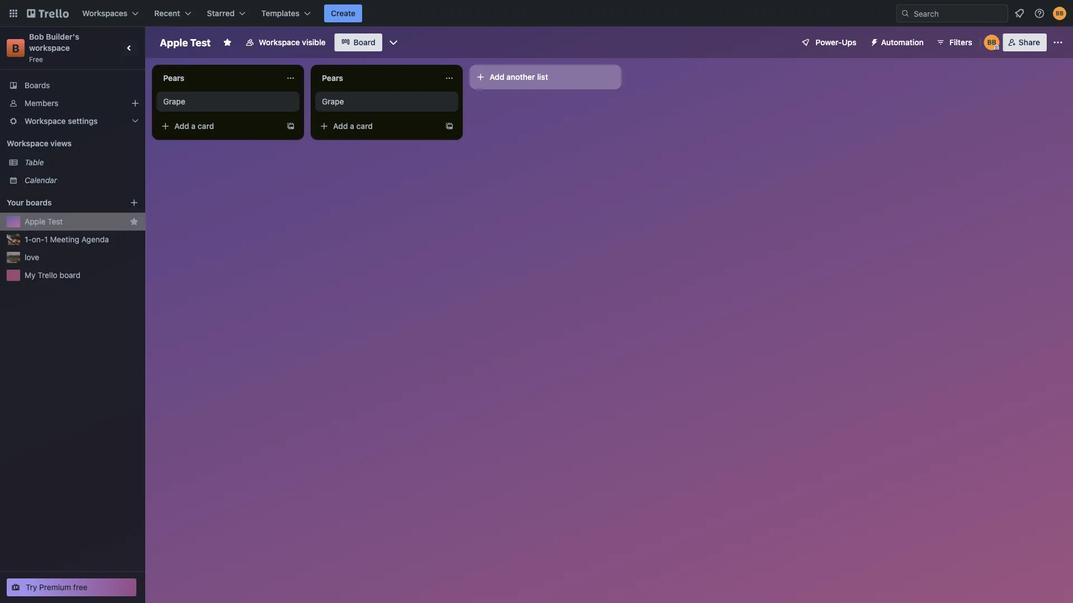 Task type: describe. For each thing, give the bounding box(es) containing it.
try
[[26, 583, 37, 593]]

power-ups
[[816, 38, 857, 47]]

2 pears text field from the left
[[315, 69, 438, 87]]

table
[[25, 158, 44, 167]]

templates button
[[255, 4, 318, 22]]

boards link
[[0, 77, 145, 94]]

card for grape link related to first pears text field
[[198, 122, 214, 131]]

open information menu image
[[1034, 8, 1045, 19]]

workspace for workspace visible
[[259, 38, 300, 47]]

power-
[[816, 38, 842, 47]]

free
[[29, 55, 43, 63]]

calendar link
[[25, 175, 139, 186]]

settings
[[68, 117, 98, 126]]

grape link for 2nd pears text field from left
[[322, 96, 452, 107]]

workspace settings
[[25, 117, 98, 126]]

bob builder's workspace link
[[29, 32, 81, 53]]

1-on-1 meeting agenda link
[[25, 234, 139, 245]]

share button
[[1003, 34, 1047, 51]]

create
[[331, 9, 356, 18]]

workspace for workspace settings
[[25, 117, 66, 126]]

apple inside the "board name" text field
[[160, 36, 188, 48]]

grape for 2nd pears text field from left's grape link
[[322, 97, 344, 106]]

b link
[[7, 39, 25, 57]]

bob builder's workspace free
[[29, 32, 81, 63]]

create button
[[324, 4, 362, 22]]

members
[[25, 99, 58, 108]]

try premium free button
[[7, 579, 136, 597]]

apple test inside the "board name" text field
[[160, 36, 211, 48]]

pears for 2nd pears text field from left
[[322, 74, 343, 83]]

my
[[25, 271, 36, 280]]

apple test inside apple test link
[[25, 217, 63, 226]]

back to home image
[[27, 4, 69, 22]]

1-
[[25, 235, 32, 244]]

boards
[[26, 198, 52, 207]]

1 a from the left
[[191, 122, 196, 131]]

this member is an admin of this board. image
[[994, 45, 999, 50]]

my trello board link
[[25, 270, 139, 281]]

calendar
[[25, 176, 57, 185]]

recent
[[154, 9, 180, 18]]

Search field
[[910, 5, 1008, 22]]

search image
[[901, 9, 910, 18]]

automation button
[[866, 34, 931, 51]]

try premium free
[[26, 583, 87, 593]]

grape for grape link related to first pears text field
[[163, 97, 185, 106]]

starred button
[[200, 4, 252, 22]]

add a card for first pears text field
[[174, 122, 214, 131]]

1 pears text field from the left
[[157, 69, 279, 87]]

add for add a card button for 2nd pears text field from left
[[333, 122, 348, 131]]

table link
[[25, 157, 139, 168]]

workspace visible
[[259, 38, 326, 47]]

add another list button
[[470, 65, 622, 89]]

add for add a card button associated with first pears text field
[[174, 122, 189, 131]]

automation
[[881, 38, 924, 47]]

boards
[[25, 81, 50, 90]]

trello
[[38, 271, 57, 280]]

share
[[1019, 38, 1040, 47]]



Task type: locate. For each thing, give the bounding box(es) containing it.
1 horizontal spatial card
[[356, 122, 373, 131]]

pears down visible
[[322, 74, 343, 83]]

pears text field down star or unstar board icon
[[157, 69, 279, 87]]

apple test
[[160, 36, 211, 48], [25, 217, 63, 226]]

0 horizontal spatial add
[[174, 122, 189, 131]]

1 horizontal spatial a
[[350, 122, 354, 131]]

0 vertical spatial workspace
[[259, 38, 300, 47]]

workspace
[[259, 38, 300, 47], [25, 117, 66, 126], [7, 139, 48, 148]]

workspace visible button
[[239, 34, 332, 51]]

workspaces
[[82, 9, 127, 18]]

test down your boards with 4 items 'element'
[[48, 217, 63, 226]]

Board name text field
[[154, 34, 216, 51]]

workspace
[[29, 43, 70, 53]]

workspace inside 'popup button'
[[25, 117, 66, 126]]

add a card button for first pears text field
[[157, 117, 282, 135]]

2 vertical spatial workspace
[[7, 139, 48, 148]]

your boards
[[7, 198, 52, 207]]

add a card button
[[157, 117, 282, 135], [315, 117, 440, 135]]

2 pears from the left
[[322, 74, 343, 83]]

free
[[73, 583, 87, 593]]

create from template… image for add a card button associated with first pears text field
[[286, 122, 295, 131]]

starred
[[207, 9, 235, 18]]

bob builder (bobbuilder40) image
[[1053, 7, 1067, 20], [984, 35, 1000, 50]]

switch to… image
[[8, 8, 19, 19]]

visible
[[302, 38, 326, 47]]

0 horizontal spatial create from template… image
[[286, 122, 295, 131]]

love
[[25, 253, 39, 262]]

2 grape from the left
[[322, 97, 344, 106]]

filters button
[[933, 34, 976, 51]]

0 horizontal spatial card
[[198, 122, 214, 131]]

grape
[[163, 97, 185, 106], [322, 97, 344, 106]]

1 vertical spatial apple test
[[25, 217, 63, 226]]

workspace for workspace views
[[7, 139, 48, 148]]

test left star or unstar board icon
[[190, 36, 211, 48]]

card
[[198, 122, 214, 131], [356, 122, 373, 131]]

2 grape link from the left
[[322, 96, 452, 107]]

test
[[190, 36, 211, 48], [48, 217, 63, 226]]

Pears text field
[[157, 69, 279, 87], [315, 69, 438, 87]]

your
[[7, 198, 24, 207]]

workspace up table
[[7, 139, 48, 148]]

create from template… image for add a card button for 2nd pears text field from left
[[445, 122, 454, 131]]

bob builder (bobbuilder40) image right open information menu icon
[[1053, 7, 1067, 20]]

workspace down members
[[25, 117, 66, 126]]

1 horizontal spatial add a card button
[[315, 117, 440, 135]]

bob builder (bobbuilder40) image right filters
[[984, 35, 1000, 50]]

0 horizontal spatial test
[[48, 217, 63, 226]]

2 add a card from the left
[[333, 122, 373, 131]]

add a card for 2nd pears text field from left
[[333, 122, 373, 131]]

0 horizontal spatial apple test
[[25, 217, 63, 226]]

2 a from the left
[[350, 122, 354, 131]]

0 vertical spatial test
[[190, 36, 211, 48]]

0 vertical spatial bob builder (bobbuilder40) image
[[1053, 7, 1067, 20]]

1 horizontal spatial grape
[[322, 97, 344, 106]]

love link
[[25, 252, 139, 263]]

apple
[[160, 36, 188, 48], [25, 217, 45, 226]]

views
[[50, 139, 72, 148]]

0 horizontal spatial pears text field
[[157, 69, 279, 87]]

0 horizontal spatial grape link
[[163, 96, 293, 107]]

primary element
[[0, 0, 1073, 27]]

bob
[[29, 32, 44, 41]]

2 add a card button from the left
[[315, 117, 440, 135]]

board link
[[335, 34, 382, 51]]

grape link
[[163, 96, 293, 107], [322, 96, 452, 107]]

another
[[506, 72, 535, 82]]

add board image
[[130, 198, 139, 207]]

1 horizontal spatial grape link
[[322, 96, 452, 107]]

filters
[[950, 38, 972, 47]]

1 horizontal spatial pears text field
[[315, 69, 438, 87]]

pears text field down board
[[315, 69, 438, 87]]

1 horizontal spatial apple
[[160, 36, 188, 48]]

premium
[[39, 583, 71, 593]]

1 vertical spatial bob builder (bobbuilder40) image
[[984, 35, 1000, 50]]

1 grape from the left
[[163, 97, 185, 106]]

1 add a card button from the left
[[157, 117, 282, 135]]

add for 'add another list' button
[[490, 72, 504, 82]]

1 horizontal spatial bob builder (bobbuilder40) image
[[1053, 7, 1067, 20]]

workspace settings button
[[0, 112, 145, 130]]

a
[[191, 122, 196, 131], [350, 122, 354, 131]]

0 vertical spatial apple
[[160, 36, 188, 48]]

workspaces button
[[75, 4, 145, 22]]

1 vertical spatial workspace
[[25, 117, 66, 126]]

0 horizontal spatial grape
[[163, 97, 185, 106]]

board
[[60, 271, 81, 280]]

add
[[490, 72, 504, 82], [174, 122, 189, 131], [333, 122, 348, 131]]

add another list
[[490, 72, 548, 82]]

list
[[537, 72, 548, 82]]

star or unstar board image
[[223, 38, 232, 47]]

pears down the "board name" text field
[[163, 74, 184, 83]]

show menu image
[[1053, 37, 1064, 48]]

grape link for first pears text field
[[163, 96, 293, 107]]

0 notifications image
[[1013, 7, 1026, 20]]

create from template… image
[[286, 122, 295, 131], [445, 122, 454, 131]]

1 pears from the left
[[163, 74, 184, 83]]

0 horizontal spatial apple
[[25, 217, 45, 226]]

workspace down templates
[[259, 38, 300, 47]]

apple up on-
[[25, 217, 45, 226]]

1 create from template… image from the left
[[286, 122, 295, 131]]

builder's
[[46, 32, 79, 41]]

apple test link
[[25, 216, 125, 228]]

pears
[[163, 74, 184, 83], [322, 74, 343, 83]]

ups
[[842, 38, 857, 47]]

2 horizontal spatial add
[[490, 72, 504, 82]]

my trello board
[[25, 271, 81, 280]]

power-ups button
[[793, 34, 863, 51]]

2 card from the left
[[356, 122, 373, 131]]

apple test up 1
[[25, 217, 63, 226]]

1 horizontal spatial add
[[333, 122, 348, 131]]

0 vertical spatial apple test
[[160, 36, 211, 48]]

test inside the "board name" text field
[[190, 36, 211, 48]]

1 horizontal spatial add a card
[[333, 122, 373, 131]]

0 horizontal spatial add a card button
[[157, 117, 282, 135]]

workspace views
[[7, 139, 72, 148]]

customize views image
[[388, 37, 399, 48]]

agenda
[[81, 235, 109, 244]]

0 horizontal spatial pears
[[163, 74, 184, 83]]

templates
[[261, 9, 300, 18]]

add a card
[[174, 122, 214, 131], [333, 122, 373, 131]]

0 horizontal spatial bob builder (bobbuilder40) image
[[984, 35, 1000, 50]]

add inside 'add another list' button
[[490, 72, 504, 82]]

1 add a card from the left
[[174, 122, 214, 131]]

your boards with 4 items element
[[7, 196, 113, 210]]

recent button
[[148, 4, 198, 22]]

1 vertical spatial apple
[[25, 217, 45, 226]]

meeting
[[50, 235, 79, 244]]

add a card button for 2nd pears text field from left
[[315, 117, 440, 135]]

1 horizontal spatial test
[[190, 36, 211, 48]]

board
[[354, 38, 376, 47]]

pears for first pears text field
[[163, 74, 184, 83]]

1 horizontal spatial pears
[[322, 74, 343, 83]]

starred icon image
[[130, 217, 139, 226]]

apple down recent dropdown button
[[160, 36, 188, 48]]

1-on-1 meeting agenda
[[25, 235, 109, 244]]

members link
[[0, 94, 145, 112]]

on-
[[32, 235, 44, 244]]

sm image
[[866, 34, 881, 49]]

apple test down recent dropdown button
[[160, 36, 211, 48]]

card for 2nd pears text field from left's grape link
[[356, 122, 373, 131]]

b
[[12, 41, 19, 55]]

workspace navigation collapse icon image
[[122, 40, 138, 56]]

1 horizontal spatial apple test
[[160, 36, 211, 48]]

1 grape link from the left
[[163, 96, 293, 107]]

2 create from template… image from the left
[[445, 122, 454, 131]]

workspace inside button
[[259, 38, 300, 47]]

1 horizontal spatial create from template… image
[[445, 122, 454, 131]]

0 horizontal spatial a
[[191, 122, 196, 131]]

1 card from the left
[[198, 122, 214, 131]]

1 vertical spatial test
[[48, 217, 63, 226]]

1
[[44, 235, 48, 244]]

0 horizontal spatial add a card
[[174, 122, 214, 131]]



Task type: vqa. For each thing, say whether or not it's contained in the screenshot.
love link
yes



